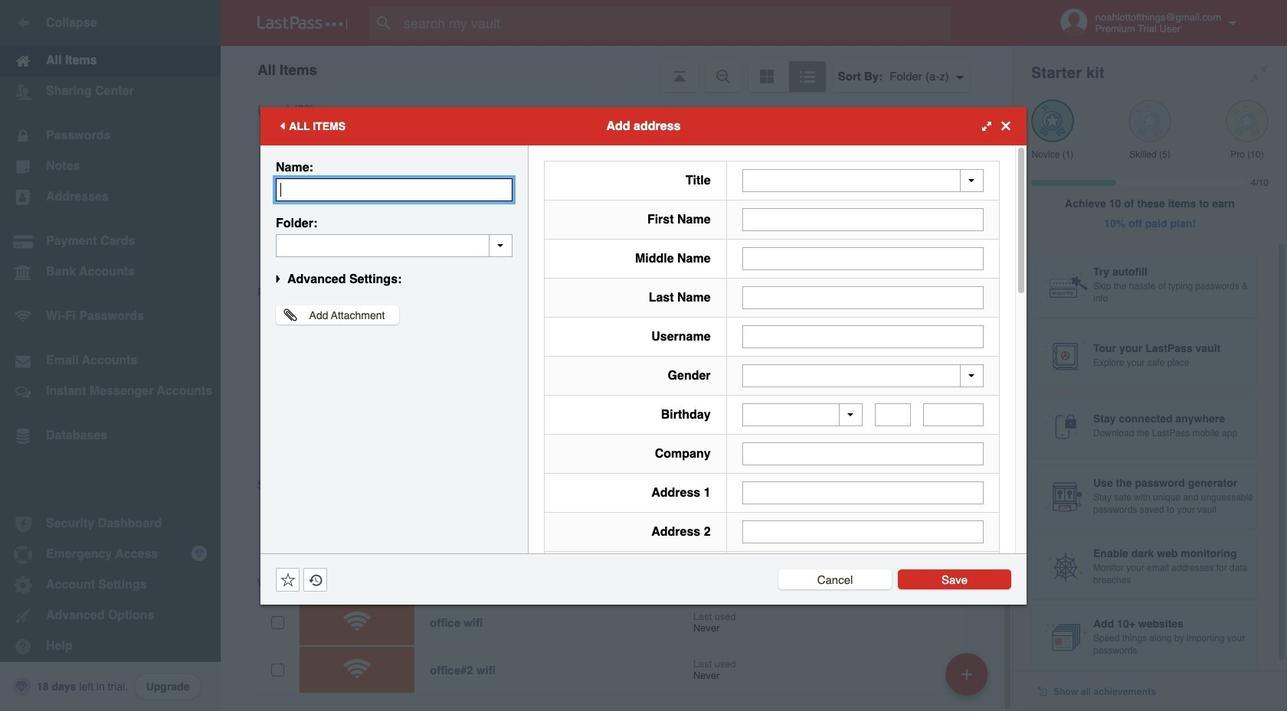 Task type: describe. For each thing, give the bounding box(es) containing it.
lastpass image
[[257, 16, 348, 30]]

search my vault text field
[[369, 6, 981, 40]]

new item navigation
[[940, 649, 997, 712]]



Task type: vqa. For each thing, say whether or not it's contained in the screenshot.
NEW ITEM element
no



Task type: locate. For each thing, give the bounding box(es) containing it.
new item image
[[961, 669, 972, 680]]

main navigation navigation
[[0, 0, 221, 712]]

None text field
[[276, 178, 513, 201], [276, 234, 513, 257], [742, 443, 984, 466], [742, 521, 984, 544], [276, 178, 513, 201], [276, 234, 513, 257], [742, 443, 984, 466], [742, 521, 984, 544]]

None text field
[[742, 208, 984, 231], [742, 247, 984, 270], [742, 286, 984, 309], [742, 325, 984, 348], [875, 404, 911, 427], [923, 404, 984, 427], [742, 482, 984, 505], [742, 208, 984, 231], [742, 247, 984, 270], [742, 286, 984, 309], [742, 325, 984, 348], [875, 404, 911, 427], [923, 404, 984, 427], [742, 482, 984, 505]]

Search search field
[[369, 6, 981, 40]]

dialog
[[260, 107, 1027, 712]]

vault options navigation
[[221, 46, 1013, 92]]



